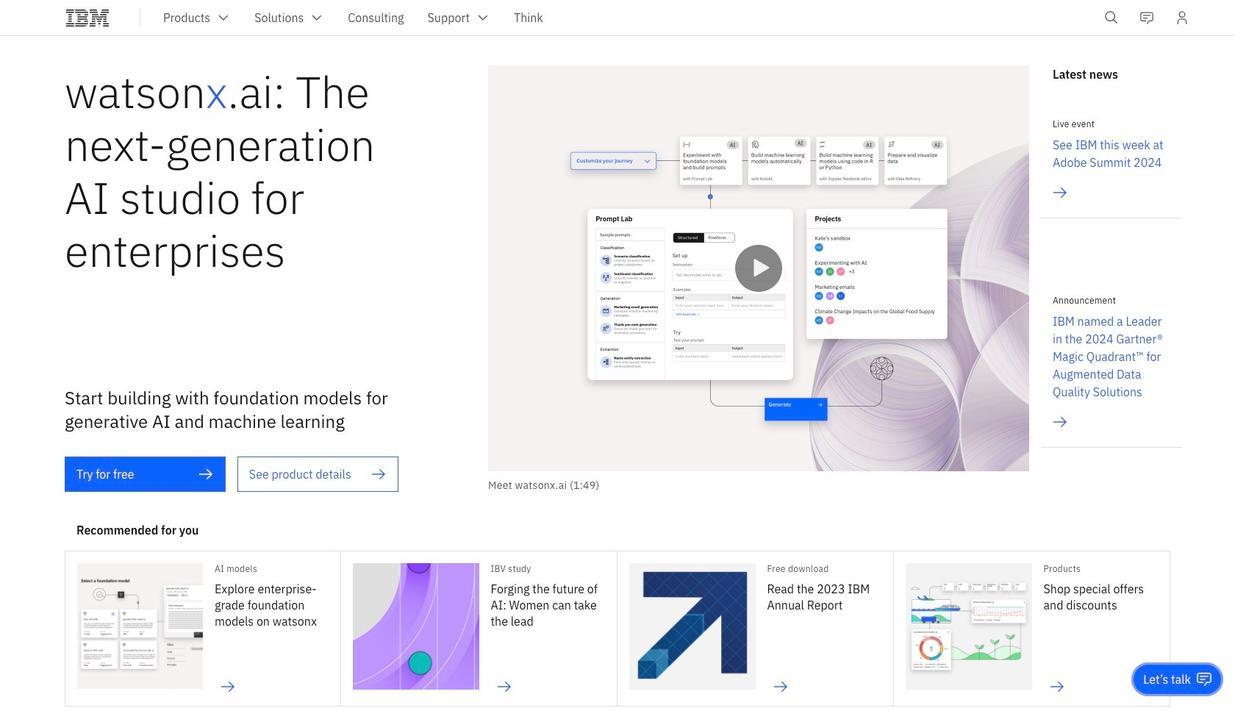 Task type: describe. For each thing, give the bounding box(es) containing it.
let's talk element
[[1144, 672, 1192, 688]]



